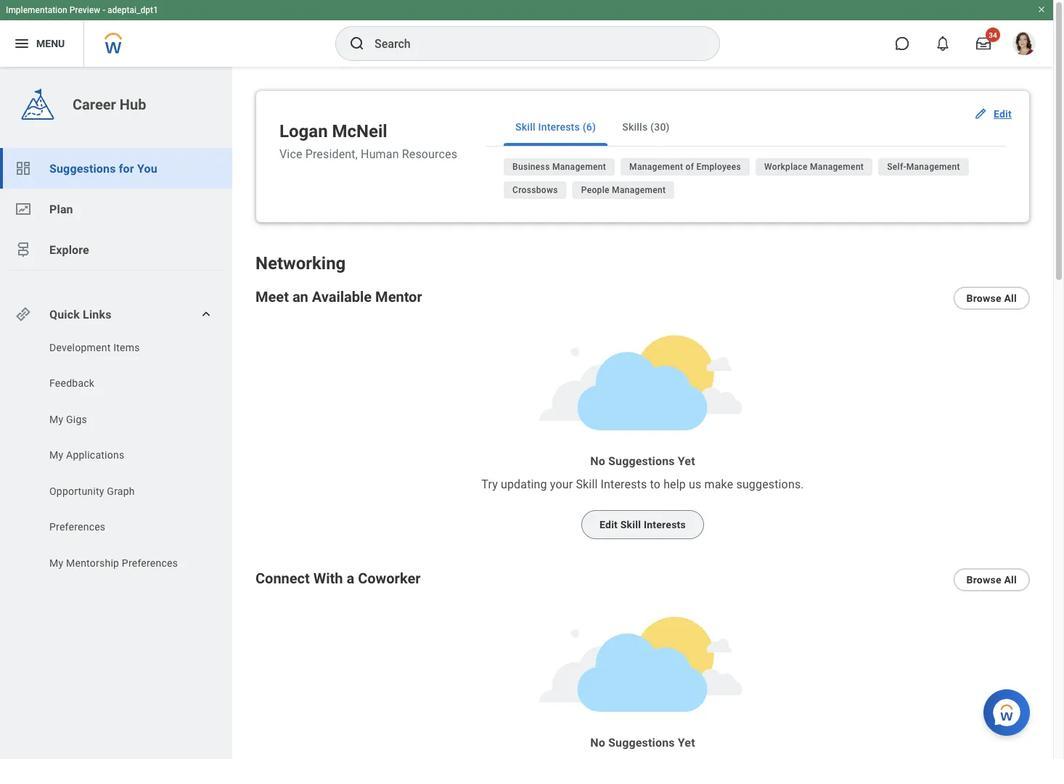 Task type: describe. For each thing, give the bounding box(es) containing it.
quick
[[49, 308, 80, 321]]

all for meet an available mentor
[[1005, 293, 1018, 305]]

management for workplace management
[[811, 162, 864, 172]]

business
[[513, 162, 550, 172]]

of
[[686, 162, 695, 172]]

try updating your skill interests to help us make suggestions.
[[482, 478, 805, 491]]

people
[[582, 185, 610, 195]]

dashboard image
[[15, 160, 32, 177]]

0 horizontal spatial preferences
[[49, 521, 106, 533]]

suggestions inside list
[[49, 162, 116, 175]]

(30)
[[651, 121, 670, 133]]

Search Workday  search field
[[375, 28, 690, 60]]

people management
[[582, 185, 666, 195]]

(6)
[[583, 121, 596, 133]]

menu banner
[[0, 0, 1054, 67]]

applications
[[66, 450, 124, 462]]

edit skill interests button
[[582, 511, 705, 540]]

human
[[361, 147, 399, 161]]

edit skill interests
[[600, 519, 686, 531]]

adeptai_dpt1
[[108, 5, 158, 15]]

no suggestions yet for connect with a coworker
[[591, 736, 696, 750]]

feedback
[[49, 378, 95, 390]]

onboarding home image
[[15, 200, 32, 218]]

edit for edit
[[994, 108, 1012, 120]]

logan mcneil vice president, human resources
[[280, 121, 458, 161]]

skill inside tab list
[[516, 121, 536, 133]]

meet
[[256, 288, 289, 305]]

management of employees
[[630, 162, 742, 172]]

no for coworker
[[591, 736, 606, 750]]

list containing development items
[[0, 341, 232, 575]]

connect with a coworker
[[256, 570, 421, 587]]

plan link
[[0, 189, 232, 230]]

connect
[[256, 570, 310, 587]]

suggestions for meet an available mentor
[[609, 454, 675, 468]]

resources
[[402, 147, 458, 161]]

gigs
[[66, 414, 87, 426]]

browse all for connect with a coworker
[[967, 574, 1018, 586]]

suggestions.
[[737, 478, 805, 491]]

logan
[[280, 121, 328, 142]]

1 vertical spatial interests
[[601, 478, 647, 491]]

management for people management
[[612, 185, 666, 195]]

search image
[[349, 35, 366, 52]]

for
[[119, 162, 134, 175]]

close environment banner image
[[1038, 5, 1047, 14]]

browse all for meet an available mentor
[[967, 293, 1018, 305]]

opportunity graph link
[[48, 484, 197, 499]]

inbox large image
[[977, 36, 991, 51]]

suggestions for connect with a coworker
[[609, 736, 675, 750]]

browse for connect with a coworker
[[967, 574, 1002, 586]]

your
[[550, 478, 573, 491]]

link image
[[15, 306, 32, 323]]

make
[[705, 478, 734, 491]]

links
[[83, 308, 112, 321]]

help
[[664, 478, 686, 491]]

all for connect with a coworker
[[1005, 574, 1018, 586]]

no for mentor
[[591, 454, 606, 468]]

implementation preview -   adeptai_dpt1
[[6, 5, 158, 15]]

self-
[[888, 162, 907, 172]]

my gigs
[[49, 414, 87, 426]]

my applications link
[[48, 448, 197, 463]]

tab list containing skill interests (6)
[[487, 108, 1007, 147]]

quick links element
[[15, 300, 221, 329]]

development items link
[[48, 341, 197, 355]]

-
[[103, 5, 105, 15]]

to
[[650, 478, 661, 491]]

crossbows
[[513, 185, 558, 195]]

career hub
[[73, 96, 146, 113]]

development
[[49, 342, 111, 354]]

workplace
[[765, 162, 808, 172]]

my gigs link
[[48, 413, 197, 427]]

edit for edit skill interests
[[600, 519, 618, 531]]

management for self-management
[[907, 162, 961, 172]]

my applications
[[49, 450, 124, 462]]

no suggestions yet for meet an available mentor
[[591, 454, 696, 468]]

menu button
[[0, 20, 84, 67]]

networking
[[256, 253, 346, 274]]

preview
[[69, 5, 100, 15]]



Task type: vqa. For each thing, say whether or not it's contained in the screenshot.
a
yes



Task type: locate. For each thing, give the bounding box(es) containing it.
my for my gigs
[[49, 414, 63, 426]]

skill right your
[[576, 478, 598, 491]]

interests down to
[[644, 519, 686, 531]]

mentor
[[376, 288, 423, 305]]

3 my from the top
[[49, 557, 63, 569]]

my mentorship preferences link
[[48, 556, 197, 571]]

2 all from the top
[[1005, 574, 1018, 586]]

0 vertical spatial preferences
[[49, 521, 106, 533]]

preferences link
[[48, 520, 197, 535]]

mentorship
[[66, 557, 119, 569]]

interests inside tab list
[[539, 121, 580, 133]]

yet for meet an available mentor
[[678, 454, 696, 468]]

0 vertical spatial no suggestions yet
[[591, 454, 696, 468]]

1 horizontal spatial skill
[[576, 478, 598, 491]]

list
[[0, 148, 232, 270], [0, 341, 232, 575]]

2 browse all from the top
[[967, 574, 1018, 586]]

34 button
[[968, 28, 1001, 60]]

coworker
[[358, 570, 421, 587]]

1 vertical spatial edit
[[600, 519, 618, 531]]

my left "mentorship"
[[49, 557, 63, 569]]

preferences down the 'preferences' link
[[122, 557, 178, 569]]

my left gigs
[[49, 414, 63, 426]]

browse for meet an available mentor
[[967, 293, 1002, 305]]

suggestions for you link
[[0, 148, 232, 189]]

yet for connect with a coworker
[[678, 736, 696, 750]]

1 vertical spatial suggestions
[[609, 454, 675, 468]]

1 vertical spatial no
[[591, 736, 606, 750]]

0 horizontal spatial edit
[[600, 519, 618, 531]]

skills (30)
[[623, 121, 670, 133]]

1 no from the top
[[591, 454, 606, 468]]

my inside my mentorship preferences link
[[49, 557, 63, 569]]

edit
[[994, 108, 1012, 120], [600, 519, 618, 531]]

1 vertical spatial no suggestions yet
[[591, 736, 696, 750]]

with
[[314, 570, 343, 587]]

mcneil
[[332, 121, 388, 142]]

preferences
[[49, 521, 106, 533], [122, 557, 178, 569]]

opportunity graph
[[49, 486, 135, 498]]

updating
[[501, 478, 547, 491]]

suggestions for you
[[49, 162, 157, 175]]

a
[[347, 570, 355, 587]]

tab list
[[487, 108, 1007, 147]]

workplace management
[[765, 162, 864, 172]]

timeline milestone image
[[15, 241, 32, 259]]

my
[[49, 414, 63, 426], [49, 450, 63, 462], [49, 557, 63, 569]]

2 my from the top
[[49, 450, 63, 462]]

opportunity
[[49, 486, 104, 498]]

1 my from the top
[[49, 414, 63, 426]]

no suggestions yet
[[591, 454, 696, 468], [591, 736, 696, 750]]

business management
[[513, 162, 607, 172]]

profile logan mcneil image
[[1013, 32, 1036, 58]]

2 browse from the top
[[967, 574, 1002, 586]]

0 vertical spatial edit
[[994, 108, 1012, 120]]

1 horizontal spatial edit
[[994, 108, 1012, 120]]

vice
[[280, 147, 303, 161]]

edit image
[[974, 107, 988, 121]]

2 list from the top
[[0, 341, 232, 575]]

my inside my gigs link
[[49, 414, 63, 426]]

0 vertical spatial interests
[[539, 121, 580, 133]]

you
[[137, 162, 157, 175]]

1 vertical spatial browse
[[967, 574, 1002, 586]]

1 all from the top
[[1005, 293, 1018, 305]]

1 vertical spatial list
[[0, 341, 232, 575]]

2 vertical spatial interests
[[644, 519, 686, 531]]

skill interests (6) button
[[504, 108, 608, 146]]

meet an available mentor
[[256, 288, 423, 305]]

2 horizontal spatial skill
[[621, 519, 641, 531]]

my down my gigs
[[49, 450, 63, 462]]

0 vertical spatial all
[[1005, 293, 1018, 305]]

justify image
[[13, 35, 31, 52]]

browse
[[967, 293, 1002, 305], [967, 574, 1002, 586]]

edit right edit image
[[994, 108, 1012, 120]]

1 yet from the top
[[678, 454, 696, 468]]

chevron up small image
[[199, 307, 214, 322]]

2 browse all link from the top
[[954, 569, 1031, 592]]

plan
[[49, 202, 73, 216]]

browse all
[[967, 293, 1018, 305], [967, 574, 1018, 586]]

explore
[[49, 243, 89, 257]]

34
[[989, 31, 998, 39]]

1 horizontal spatial preferences
[[122, 557, 178, 569]]

quick links
[[49, 308, 112, 321]]

career
[[73, 96, 116, 113]]

2 no suggestions yet from the top
[[591, 736, 696, 750]]

0 vertical spatial my
[[49, 414, 63, 426]]

try
[[482, 478, 498, 491]]

2 yet from the top
[[678, 736, 696, 750]]

browse all link for meet an available mentor
[[954, 287, 1031, 310]]

2 vertical spatial skill
[[621, 519, 641, 531]]

1 browse all link from the top
[[954, 287, 1031, 310]]

skill
[[516, 121, 536, 133], [576, 478, 598, 491], [621, 519, 641, 531]]

1 browse from the top
[[967, 293, 1002, 305]]

explore link
[[0, 230, 232, 270]]

list containing suggestions for you
[[0, 148, 232, 270]]

implementation
[[6, 5, 67, 15]]

edit down the try updating your skill interests to help us make suggestions.
[[600, 519, 618, 531]]

browse all link for connect with a coworker
[[954, 569, 1031, 592]]

development items
[[49, 342, 140, 354]]

available
[[312, 288, 372, 305]]

my for my mentorship preferences
[[49, 557, 63, 569]]

1 vertical spatial my
[[49, 450, 63, 462]]

management
[[553, 162, 607, 172], [630, 162, 684, 172], [811, 162, 864, 172], [907, 162, 961, 172], [612, 185, 666, 195]]

employees
[[697, 162, 742, 172]]

1 vertical spatial browse all link
[[954, 569, 1031, 592]]

my for my applications
[[49, 450, 63, 462]]

0 vertical spatial no
[[591, 454, 606, 468]]

management for business management
[[553, 162, 607, 172]]

an
[[293, 288, 309, 305]]

1 no suggestions yet from the top
[[591, 454, 696, 468]]

menu
[[36, 37, 65, 49]]

skill down the try updating your skill interests to help us make suggestions.
[[621, 519, 641, 531]]

1 vertical spatial browse all
[[967, 574, 1018, 586]]

my mentorship preferences
[[49, 557, 178, 569]]

1 vertical spatial preferences
[[122, 557, 178, 569]]

0 vertical spatial skill
[[516, 121, 536, 133]]

hub
[[120, 96, 146, 113]]

1 list from the top
[[0, 148, 232, 270]]

2 vertical spatial my
[[49, 557, 63, 569]]

1 vertical spatial yet
[[678, 736, 696, 750]]

graph
[[107, 486, 135, 498]]

interests left to
[[601, 478, 647, 491]]

0 vertical spatial browse all link
[[954, 287, 1031, 310]]

self-management
[[888, 162, 961, 172]]

0 vertical spatial browse
[[967, 293, 1002, 305]]

interests left (6)
[[539, 121, 580, 133]]

1 vertical spatial all
[[1005, 574, 1018, 586]]

0 vertical spatial suggestions
[[49, 162, 116, 175]]

1 vertical spatial skill
[[576, 478, 598, 491]]

no
[[591, 454, 606, 468], [591, 736, 606, 750]]

all
[[1005, 293, 1018, 305], [1005, 574, 1018, 586]]

skill interests (6)
[[516, 121, 596, 133]]

yet
[[678, 454, 696, 468], [678, 736, 696, 750]]

preferences down opportunity
[[49, 521, 106, 533]]

2 vertical spatial suggestions
[[609, 736, 675, 750]]

0 horizontal spatial skill
[[516, 121, 536, 133]]

notifications large image
[[936, 36, 951, 51]]

us
[[689, 478, 702, 491]]

0 vertical spatial list
[[0, 148, 232, 270]]

items
[[113, 342, 140, 354]]

2 no from the top
[[591, 736, 606, 750]]

my inside my applications link
[[49, 450, 63, 462]]

skills (30) button
[[611, 108, 682, 146]]

skills
[[623, 121, 648, 133]]

0 vertical spatial browse all
[[967, 293, 1018, 305]]

0 vertical spatial yet
[[678, 454, 696, 468]]

skill up business
[[516, 121, 536, 133]]

1 browse all from the top
[[967, 293, 1018, 305]]

president,
[[306, 147, 358, 161]]

suggestions
[[49, 162, 116, 175], [609, 454, 675, 468], [609, 736, 675, 750]]

edit button
[[968, 100, 1021, 129]]

interests
[[539, 121, 580, 133], [601, 478, 647, 491], [644, 519, 686, 531]]

feedback link
[[48, 377, 197, 391]]



